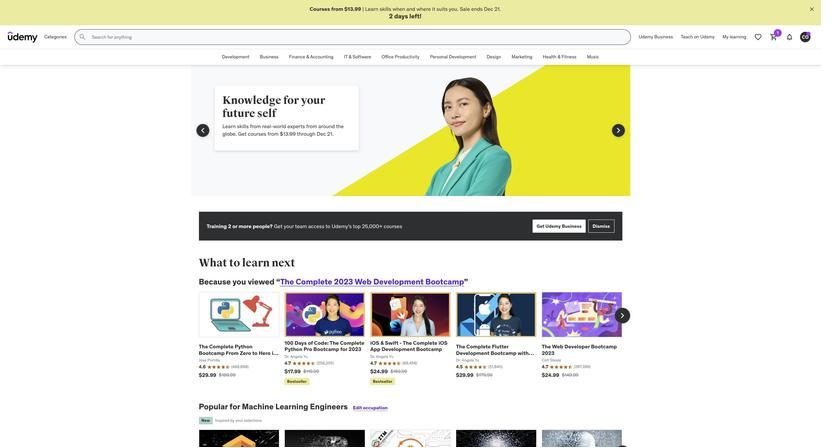 Task type: describe. For each thing, give the bounding box(es) containing it.
personal development link
[[425, 49, 482, 65]]

people?
[[253, 223, 273, 230]]

wishlist image
[[755, 33, 763, 41]]

what to learn next
[[199, 256, 295, 270]]

hero
[[259, 350, 271, 356]]

and
[[407, 6, 416, 12]]

you have alerts image
[[807, 32, 811, 36]]

categories button
[[40, 29, 71, 45]]

my learning link
[[719, 29, 751, 45]]

developer
[[565, 344, 590, 350]]

1 horizontal spatial udemy
[[639, 34, 654, 40]]

world
[[273, 123, 286, 130]]

real-
[[262, 123, 273, 130]]

app
[[371, 346, 381, 353]]

occupation
[[363, 405, 388, 411]]

1 vertical spatial your
[[284, 223, 294, 230]]

courses from $13.99 | learn skills when and where it suits you. sale ends dec 21. 2 days left!
[[310, 6, 501, 20]]

notifications image
[[786, 33, 794, 41]]

or
[[233, 223, 238, 230]]

complete for "
[[296, 277, 332, 287]]

& for swift
[[381, 340, 384, 346]]

0 horizontal spatial business
[[260, 54, 279, 60]]

when
[[393, 6, 405, 12]]

finance & accounting
[[289, 54, 334, 60]]

& for fitness
[[558, 54, 561, 60]]

experts
[[288, 123, 305, 130]]

pro
[[304, 346, 312, 353]]

2 ios from the left
[[439, 340, 448, 346]]

-
[[400, 340, 402, 346]]

the web developer bootcamp 2023
[[542, 344, 617, 356]]

get udemy business
[[537, 223, 582, 229]]

0 horizontal spatial 2
[[228, 223, 231, 230]]

it & software link
[[339, 49, 377, 65]]

udemy's
[[332, 223, 352, 230]]

"
[[464, 277, 468, 287]]

21. inside 'courses from $13.99 | learn skills when and where it suits you. sale ends dec 21. 2 days left!'
[[495, 6, 501, 12]]

code:
[[314, 340, 329, 346]]

edit occupation button
[[353, 405, 388, 411]]

2023 inside 'the web developer bootcamp 2023'
[[542, 350, 555, 356]]

design
[[487, 54, 502, 60]]

the web developer bootcamp 2023 link
[[542, 344, 617, 356]]

personal development
[[430, 54, 477, 60]]

udemy business
[[639, 34, 673, 40]]

edit
[[353, 405, 362, 411]]

dart
[[456, 356, 467, 363]]

learning
[[276, 402, 308, 412]]

ios & swift - the complete ios app development bootcamp
[[371, 340, 448, 353]]

office productivity link
[[377, 49, 425, 65]]

1
[[777, 30, 779, 35]]

from up through
[[306, 123, 317, 130]]

health & fitness link
[[538, 49, 582, 65]]

because you viewed " the complete 2023 web development bootcamp "
[[199, 277, 468, 287]]

inspired
[[215, 418, 230, 423]]

bootcamp inside 'the web developer bootcamp 2023'
[[591, 344, 617, 350]]

for inside 100 days of code: the complete python pro bootcamp for 2023
[[341, 346, 348, 353]]

bootcamp inside ios & swift - the complete ios app development bootcamp
[[416, 346, 442, 353]]

teach on udemy link
[[677, 29, 719, 45]]

selections
[[244, 418, 262, 423]]

|
[[363, 6, 364, 12]]

where
[[417, 6, 431, 12]]

learn inside 'courses from $13.99 | learn skills when and where it suits you. sale ends dec 21. 2 days left!'
[[365, 6, 379, 12]]

dismiss
[[593, 223, 610, 229]]

1 ios from the left
[[371, 340, 380, 346]]

complete inside the complete python bootcamp from zero to hero in python
[[209, 344, 234, 350]]

zero
[[240, 350, 251, 356]]

popular for machine learning engineers
[[199, 402, 348, 412]]

finance
[[289, 54, 305, 60]]

learn inside knowledge for your future self learn skills from real-world experts from around the globe. get courses from $13.99 through dec 21.
[[223, 123, 236, 130]]

my
[[723, 34, 729, 40]]

0 horizontal spatial python
[[199, 356, 217, 363]]

2 horizontal spatial business
[[655, 34, 673, 40]]

the complete flutter development bootcamp with dart link
[[456, 344, 534, 363]]

it
[[344, 54, 348, 60]]

health
[[543, 54, 557, 60]]

get inside knowledge for your future self learn skills from real-world experts from around the globe. get courses from $13.99 through dec 21.
[[238, 130, 247, 137]]

close image
[[809, 6, 816, 12]]

submit search image
[[79, 33, 87, 41]]

100 days of code: the complete python pro bootcamp for 2023 link
[[285, 340, 365, 353]]

2023 inside 100 days of code: the complete python pro bootcamp for 2023
[[349, 346, 362, 353]]

sale
[[460, 6, 470, 12]]

100
[[285, 340, 294, 346]]

through
[[297, 130, 316, 137]]

categories
[[44, 34, 67, 40]]

viewed
[[248, 277, 275, 287]]

access
[[308, 223, 325, 230]]

& for software
[[349, 54, 352, 60]]

the inside 100 days of code: the complete python pro bootcamp for 2023
[[330, 340, 339, 346]]

complete for code:
[[340, 340, 365, 346]]

Search for anything text field
[[91, 32, 623, 43]]

future
[[223, 107, 255, 120]]

the complete python bootcamp from zero to hero in python link
[[199, 344, 279, 363]]

courses inside knowledge for your future self learn skills from real-world experts from around the globe. get courses from $13.99 through dec 21.
[[248, 130, 266, 137]]

team
[[295, 223, 307, 230]]

from left real-
[[250, 123, 261, 130]]

2 horizontal spatial udemy
[[701, 34, 715, 40]]

1 horizontal spatial python
[[235, 344, 253, 350]]

skills inside knowledge for your future self learn skills from real-world experts from around the globe. get courses from $13.99 through dec 21.
[[237, 123, 249, 130]]

2 inside 'courses from $13.99 | learn skills when and where it suits you. sale ends dec 21. 2 days left!'
[[389, 12, 393, 20]]

left!
[[410, 12, 422, 20]]

1 horizontal spatial courses
[[384, 223, 402, 230]]

marketing
[[512, 54, 533, 60]]

25,000+
[[362, 223, 383, 230]]

the inside the complete python bootcamp from zero to hero in python
[[199, 344, 208, 350]]

what
[[199, 256, 227, 270]]

personal
[[430, 54, 448, 60]]

because
[[199, 277, 231, 287]]

your for for
[[301, 94, 325, 107]]

days
[[394, 12, 408, 20]]



Task type: vqa. For each thing, say whether or not it's contained in the screenshot.
"lesson" related to Lick 3 lesson
no



Task type: locate. For each thing, give the bounding box(es) containing it.
the down next
[[280, 277, 294, 287]]

21. right ends
[[495, 6, 501, 12]]

0 vertical spatial 2
[[389, 12, 393, 20]]

2 left days
[[389, 12, 393, 20]]

to right access
[[326, 223, 331, 230]]

1 horizontal spatial to
[[252, 350, 258, 356]]

python inside 100 days of code: the complete python pro bootcamp for 2023
[[285, 346, 303, 353]]

complete inside ios & swift - the complete ios app development bootcamp
[[413, 340, 438, 346]]

0 vertical spatial 21.
[[495, 6, 501, 12]]

1 horizontal spatial dec
[[484, 6, 494, 12]]

complete inside the complete flutter development bootcamp with dart
[[467, 344, 491, 350]]

the complete 2023 web development bootcamp link
[[280, 277, 464, 287]]

1 horizontal spatial for
[[284, 94, 299, 107]]

development link
[[217, 49, 255, 65]]

carousel element containing 100 days of code: the complete python pro bootcamp for 2023
[[199, 292, 631, 387]]

0 horizontal spatial 21.
[[327, 130, 334, 137]]

1 vertical spatial 2
[[228, 223, 231, 230]]

& right it
[[349, 54, 352, 60]]

python left from
[[199, 356, 217, 363]]

2 horizontal spatial your
[[301, 94, 325, 107]]

flutter
[[492, 344, 509, 350]]

0 horizontal spatial dec
[[317, 130, 326, 137]]

my learning
[[723, 34, 747, 40]]

you.
[[449, 6, 459, 12]]

design link
[[482, 49, 507, 65]]

the
[[336, 123, 344, 130]]

bootcamp inside the complete flutter development bootcamp with dart
[[491, 350, 517, 356]]

1 vertical spatial to
[[229, 256, 240, 270]]

& for accounting
[[306, 54, 309, 60]]

fitness
[[562, 54, 577, 60]]

0 vertical spatial carousel element
[[191, 65, 631, 212]]

top
[[353, 223, 361, 230]]

for for engineers
[[230, 402, 240, 412]]

1 horizontal spatial $13.99
[[345, 6, 361, 12]]

1 vertical spatial skills
[[237, 123, 249, 130]]

business left teach
[[655, 34, 673, 40]]

python left pro
[[285, 346, 303, 353]]

2 horizontal spatial python
[[285, 346, 303, 353]]

1 vertical spatial web
[[552, 344, 564, 350]]

$13.99 inside knowledge for your future self learn skills from real-world experts from around the globe. get courses from $13.99 through dec 21.
[[280, 130, 296, 137]]

2 horizontal spatial get
[[537, 223, 545, 229]]

python left hero
[[235, 344, 253, 350]]

learn up "globe."
[[223, 123, 236, 130]]

& inside ios & swift - the complete ios app development bootcamp
[[381, 340, 384, 346]]

courses right 25,000+
[[384, 223, 402, 230]]

& right health
[[558, 54, 561, 60]]

shopping cart with 1 item image
[[770, 33, 778, 41]]

21. down around
[[327, 130, 334, 137]]

development inside ios & swift - the complete ios app development bootcamp
[[382, 346, 415, 353]]

carousel element
[[191, 65, 631, 212], [199, 292, 631, 387]]

to right zero at the bottom
[[252, 350, 258, 356]]

1 horizontal spatial your
[[284, 223, 294, 230]]

your for by
[[236, 418, 243, 423]]

$13.99 down the world
[[280, 130, 296, 137]]

marketing link
[[507, 49, 538, 65]]

2 left or
[[228, 223, 231, 230]]

co
[[803, 34, 809, 40]]

ios
[[371, 340, 380, 346], [439, 340, 448, 346]]

from inside 'courses from $13.99 | learn skills when and where it suits you. sale ends dec 21. 2 days left!'
[[331, 6, 343, 12]]

by
[[230, 418, 235, 423]]

dec right ends
[[484, 6, 494, 12]]

dec inside knowledge for your future self learn skills from real-world experts from around the globe. get courses from $13.99 through dec 21.
[[317, 130, 326, 137]]

1 horizontal spatial business
[[562, 223, 582, 229]]

globe.
[[223, 130, 237, 137]]

for inside knowledge for your future self learn skills from real-world experts from around the globe. get courses from $13.99 through dec 21.
[[284, 94, 299, 107]]

teach on udemy
[[681, 34, 715, 40]]

0 horizontal spatial for
[[230, 402, 240, 412]]

the right '-'
[[403, 340, 412, 346]]

learn right |
[[365, 6, 379, 12]]

21. inside knowledge for your future self learn skills from real-world experts from around the globe. get courses from $13.99 through dec 21.
[[327, 130, 334, 137]]

2 horizontal spatial to
[[326, 223, 331, 230]]

the right with
[[542, 344, 551, 350]]

around
[[319, 123, 335, 130]]

dec down around
[[317, 130, 326, 137]]

previous image
[[198, 125, 208, 136]]

1 vertical spatial carousel element
[[199, 292, 631, 387]]

0 horizontal spatial courses
[[248, 130, 266, 137]]

inspired by your selections
[[215, 418, 262, 423]]

from down real-
[[268, 130, 279, 137]]

0 vertical spatial business
[[655, 34, 673, 40]]

popular
[[199, 402, 228, 412]]

1 horizontal spatial web
[[552, 344, 564, 350]]

complete inside 100 days of code: the complete python pro bootcamp for 2023
[[340, 340, 365, 346]]

finance & accounting link
[[284, 49, 339, 65]]

for right the code:
[[341, 346, 348, 353]]

bootcamp
[[426, 277, 464, 287], [591, 344, 617, 350], [314, 346, 339, 353], [416, 346, 442, 353], [199, 350, 225, 356], [491, 350, 517, 356]]

next
[[272, 256, 295, 270]]

2023
[[334, 277, 353, 287], [349, 346, 362, 353], [542, 350, 555, 356]]

$13.99 left |
[[345, 6, 361, 12]]

office productivity
[[382, 54, 420, 60]]

learn
[[365, 6, 379, 12], [223, 123, 236, 130]]

more
[[239, 223, 252, 230]]

training 2 or more people? get your team access to udemy's top 25,000+ courses
[[207, 223, 402, 230]]

1 vertical spatial $13.99
[[280, 130, 296, 137]]

2 vertical spatial for
[[230, 402, 240, 412]]

music link
[[582, 49, 605, 65]]

1 vertical spatial learn
[[223, 123, 236, 130]]

music
[[587, 54, 599, 60]]

new
[[202, 418, 210, 423]]

1 horizontal spatial learn
[[365, 6, 379, 12]]

your right by
[[236, 418, 243, 423]]

knowledge for your future self learn skills from real-world experts from around the globe. get courses from $13.99 through dec 21.
[[223, 94, 344, 137]]

days
[[295, 340, 307, 346]]

training
[[207, 223, 227, 230]]

0 horizontal spatial skills
[[237, 123, 249, 130]]

0 horizontal spatial your
[[236, 418, 243, 423]]

co link
[[798, 29, 814, 45]]

0 vertical spatial dec
[[484, 6, 494, 12]]

the complete python bootcamp from zero to hero in python
[[199, 344, 277, 363]]

0 horizontal spatial ios
[[371, 340, 380, 346]]

0 vertical spatial learn
[[365, 6, 379, 12]]

office
[[382, 54, 394, 60]]

business
[[655, 34, 673, 40], [260, 54, 279, 60], [562, 223, 582, 229]]

2 vertical spatial business
[[562, 223, 582, 229]]

get udemy business link
[[533, 220, 586, 233]]

2 vertical spatial to
[[252, 350, 258, 356]]

business left the finance
[[260, 54, 279, 60]]

courses
[[248, 130, 266, 137], [384, 223, 402, 230]]

it
[[432, 6, 436, 12]]

your
[[301, 94, 325, 107], [284, 223, 294, 230], [236, 418, 243, 423]]

2 vertical spatial your
[[236, 418, 243, 423]]

1 horizontal spatial 21.
[[495, 6, 501, 12]]

the inside 'the web developer bootcamp 2023'
[[542, 344, 551, 350]]

software
[[353, 54, 371, 60]]

the left from
[[199, 344, 208, 350]]

business left dismiss
[[562, 223, 582, 229]]

skills down future
[[237, 123, 249, 130]]

0 vertical spatial for
[[284, 94, 299, 107]]

skills
[[380, 6, 392, 12], [237, 123, 249, 130]]

0 horizontal spatial to
[[229, 256, 240, 270]]

skills left when
[[380, 6, 392, 12]]

1 vertical spatial for
[[341, 346, 348, 353]]

business link
[[255, 49, 284, 65]]

the up dart
[[456, 344, 466, 350]]

bootcamp inside 100 days of code: the complete python pro bootcamp for 2023
[[314, 346, 339, 353]]

for for self
[[284, 94, 299, 107]]

dec inside 'courses from $13.99 | learn skills when and where it suits you. sale ends dec 21. 2 days left!'
[[484, 6, 494, 12]]

& right app
[[381, 340, 384, 346]]

your inside knowledge for your future self learn skills from real-world experts from around the globe. get courses from $13.99 through dec 21.
[[301, 94, 325, 107]]

udemy
[[639, 34, 654, 40], [701, 34, 715, 40], [546, 223, 561, 229]]

your left team
[[284, 223, 294, 230]]

1 horizontal spatial ios
[[439, 340, 448, 346]]

courses down real-
[[248, 130, 266, 137]]

1 vertical spatial dec
[[317, 130, 326, 137]]

the inside the complete flutter development bootcamp with dart
[[456, 344, 466, 350]]

to inside the complete python bootcamp from zero to hero in python
[[252, 350, 258, 356]]

0 vertical spatial to
[[326, 223, 331, 230]]

carousel element containing knowledge for your future self
[[191, 65, 631, 212]]

health & fitness
[[543, 54, 577, 60]]

0 horizontal spatial udemy
[[546, 223, 561, 229]]

1 vertical spatial business
[[260, 54, 279, 60]]

100 days of code: the complete python pro bootcamp for 2023
[[285, 340, 365, 353]]

udemy image
[[8, 32, 38, 43]]

& right the finance
[[306, 54, 309, 60]]

your up around
[[301, 94, 325, 107]]

swift
[[385, 340, 399, 346]]

0 vertical spatial your
[[301, 94, 325, 107]]

in
[[272, 350, 277, 356]]

the inside ios & swift - the complete ios app development bootcamp
[[403, 340, 412, 346]]

$13.99 inside 'courses from $13.99 | learn skills when and where it suits you. sale ends dec 21. 2 days left!'
[[345, 6, 361, 12]]

1 horizontal spatial get
[[274, 223, 283, 230]]

1 link
[[767, 29, 782, 45]]

carousel element for the complete 2023 web development bootcamp link
[[199, 292, 631, 387]]

next image
[[617, 311, 628, 321]]

engineers
[[310, 402, 348, 412]]

development
[[222, 54, 250, 60], [449, 54, 477, 60], [374, 277, 424, 287], [382, 346, 415, 353], [456, 350, 490, 356]]

0 vertical spatial courses
[[248, 130, 266, 137]]

to up you
[[229, 256, 240, 270]]

0 vertical spatial $13.99
[[345, 6, 361, 12]]

$13.99
[[345, 6, 361, 12], [280, 130, 296, 137]]

from
[[226, 350, 239, 356]]

0 vertical spatial web
[[355, 277, 372, 287]]

productivity
[[395, 54, 420, 60]]

1 horizontal spatial skills
[[380, 6, 392, 12]]

from right courses
[[331, 6, 343, 12]]

1 horizontal spatial 2
[[389, 12, 393, 20]]

edit occupation
[[353, 405, 388, 411]]

2
[[389, 12, 393, 20], [228, 223, 231, 230]]

it & software
[[344, 54, 371, 60]]

2 horizontal spatial for
[[341, 346, 348, 353]]

bootcamp inside the complete python bootcamp from zero to hero in python
[[199, 350, 225, 356]]

carousel element for business link on the top of page
[[191, 65, 631, 212]]

next image
[[614, 125, 624, 136]]

for
[[284, 94, 299, 107], [341, 346, 348, 353], [230, 402, 240, 412]]

"
[[276, 277, 280, 287]]

0 horizontal spatial learn
[[223, 123, 236, 130]]

udemy business link
[[635, 29, 677, 45]]

the right the code:
[[330, 340, 339, 346]]

1 vertical spatial courses
[[384, 223, 402, 230]]

knowledge
[[223, 94, 281, 107]]

0 horizontal spatial $13.99
[[280, 130, 296, 137]]

for up experts
[[284, 94, 299, 107]]

0 horizontal spatial web
[[355, 277, 372, 287]]

0 horizontal spatial get
[[238, 130, 247, 137]]

complete for -
[[413, 340, 438, 346]]

1 vertical spatial 21.
[[327, 130, 334, 137]]

development inside the complete flutter development bootcamp with dart
[[456, 350, 490, 356]]

of
[[308, 340, 313, 346]]

courses
[[310, 6, 330, 12]]

self
[[257, 107, 276, 120]]

the complete flutter development bootcamp with dart
[[456, 344, 529, 363]]

complete
[[296, 277, 332, 287], [340, 340, 365, 346], [413, 340, 438, 346], [209, 344, 234, 350], [467, 344, 491, 350]]

web inside 'the web developer bootcamp 2023'
[[552, 344, 564, 350]]

for up by
[[230, 402, 240, 412]]

0 vertical spatial skills
[[380, 6, 392, 12]]

skills inside 'courses from $13.99 | learn skills when and where it suits you. sale ends dec 21. 2 days left!'
[[380, 6, 392, 12]]



